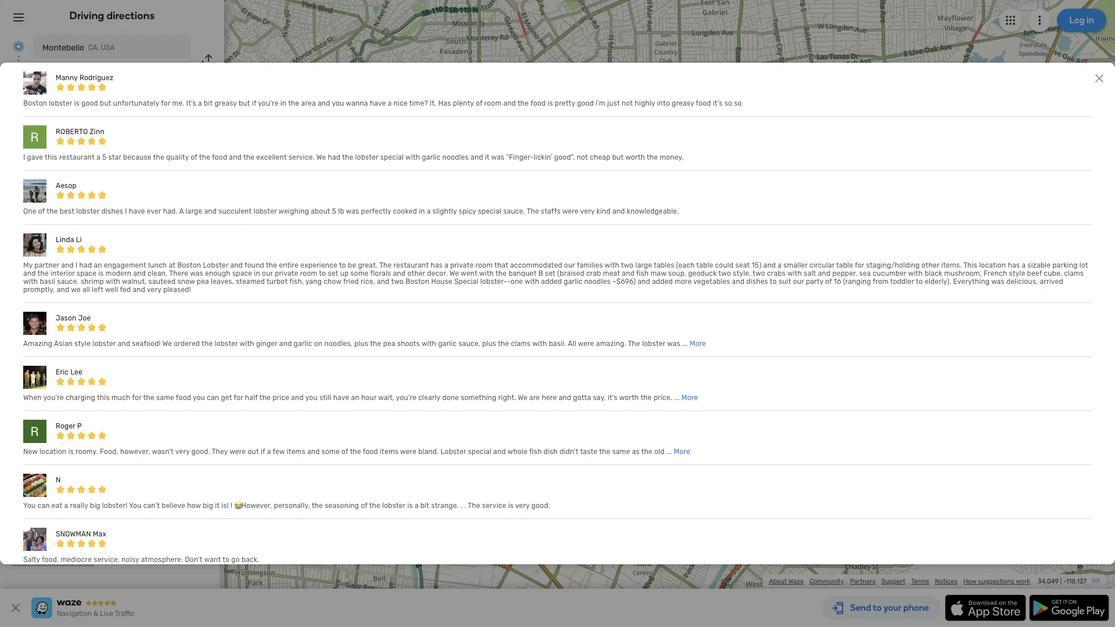Task type: vqa. For each thing, say whether or not it's contained in the screenshot.
service.
yes



Task type: describe. For each thing, give the bounding box(es) containing it.
0 horizontal spatial but
[[100, 99, 111, 107]]

and left succulent
[[204, 207, 217, 216]]

x image
[[1093, 71, 1107, 85]]

34.049 | -118.127
[[1038, 578, 1087, 586]]

1 horizontal spatial this
[[97, 394, 110, 402]]

two up ~$696)
[[621, 261, 634, 270]]

2 horizontal spatial have
[[370, 99, 386, 107]]

lobster inside boston lobster seafood restaurant, rosemead driving directions
[[77, 527, 101, 535]]

0 horizontal spatial can
[[38, 502, 50, 510]]

found
[[245, 261, 264, 270]]

2 . from the left
[[465, 502, 466, 510]]

1 space from the left
[[77, 270, 97, 278]]

1 you from the left
[[23, 502, 36, 510]]

boston lobster seafood restaurant, rosemead opening hours link
[[12, 548, 197, 567]]

and right the "here"
[[559, 394, 572, 402]]

garlic down it.
[[422, 153, 441, 161]]

1 vertical spatial special
[[478, 207, 502, 216]]

with down my
[[23, 278, 38, 286]]

and right ginger
[[279, 340, 292, 348]]

really
[[70, 502, 88, 510]]

b
[[539, 270, 543, 278]]

fed
[[120, 286, 131, 294]]

is right service
[[508, 502, 514, 510]]

the right quality
[[199, 153, 210, 161]]

the left quality
[[153, 153, 164, 161]]

and right price at the bottom of page
[[291, 394, 304, 402]]

toddler
[[891, 278, 915, 286]]

1 vertical spatial worth
[[619, 394, 639, 402]]

navigation & live traffic
[[57, 610, 134, 618]]

restaurant, inside directions to boston lobster seafood restaurant, rosemead
[[134, 516, 172, 524]]

plenty
[[453, 99, 474, 107]]

gotta
[[573, 394, 591, 402]]

dishes inside my partner and i had an engagement lunch at boston lobster and found the entire experience to be great. the restaurant has a private room that accommodated our families with two large tables (each table could seat 15) and a smaller circular table for staging/holding other items. this location has a sizable parking lot and the interior space is modern and clean. there was enough space in our private room to set up some florals and other decor.  we went with the banquet b set (braised crab meat and fish maw soup, geoduck two style, two crabs with salt and pepper, sea cucumber with black mushroom, french style beef cube, clams with basil sauce, shrimp with walnut, sauteed snow pea leaves, steamed turbot fish, yang chow fried rice, and two boston house special lobster--one with added garlic noodles ~$696) and added more vegetables and dishes to suit our party of 16 (ranging from toddler to elderly). everything was delicious, arrived promptly, and we all left well fed and very pleased!
[[747, 278, 769, 286]]

meat
[[603, 270, 620, 278]]

seafood for boston lobster seafood restaurant, rosemead opening hours
[[131, 548, 157, 556]]

notices link
[[936, 578, 958, 586]]

sauce, inside my partner and i had an engagement lunch at boston lobster and found the entire experience to be great. the restaurant has a private room that accommodated our families with two large tables (each table could seat 15) and a smaller circular table for staging/holding other items. this location has a sizable parking lot and the interior space is modern and clean. there was enough space in our private room to set up some florals and other decor.  we went with the banquet b set (braised crab meat and fish maw soup, geoduck two style, two crabs with salt and pepper, sea cucumber with black mushroom, french style beef cube, clams with basil sauce, shrimp with walnut, sauteed snow pea leaves, steamed turbot fish, yang chow fried rice, and two boston house special lobster--one with added garlic noodles ~$696) and added more vegetables and dishes to suit our party of 16 (ranging from toddler to elderly). everything was delicious, arrived promptly, and we all left well fed and very pleased!
[[57, 278, 79, 286]]

for right much
[[132, 394, 142, 402]]

with left 'basil.'
[[533, 340, 547, 348]]

whole
[[508, 448, 528, 456]]

to left be
[[339, 261, 346, 270]]

1 horizontal spatial pea
[[383, 340, 396, 348]]

current location image
[[12, 40, 26, 53]]

4501
[[12, 124, 30, 133]]

and left found
[[230, 261, 243, 270]]

we left "are"
[[518, 394, 528, 402]]

1 horizontal spatial our
[[564, 261, 575, 270]]

0 horizontal spatial you're
[[43, 394, 64, 402]]

0 vertical spatial in
[[280, 99, 287, 107]]

pea inside my partner and i had an engagement lunch at boston lobster and found the entire experience to be great. the restaurant has a private room that accommodated our families with two large tables (each table could seat 15) and a smaller circular table for staging/holding other items. this location has a sizable parking lot and the interior space is modern and clean. there was enough space in our private room to set up some florals and other decor.  we went with the banquet b set (braised crab meat and fish maw soup, geoduck two style, two crabs with salt and pepper, sea cucumber with black mushroom, french style beef cube, clams with basil sauce, shrimp with walnut, sauteed snow pea leaves, steamed turbot fish, yang chow fried rice, and two boston house special lobster--one with added garlic noodles ~$696) and added more vegetables and dishes to suit our party of 16 (ranging from toddler to elderly). everything was delicious, arrived promptly, and we all left well fed and very pleased!
[[197, 278, 209, 286]]

nice
[[394, 99, 408, 107]]

with left that
[[479, 270, 494, 278]]

1 vertical spatial it's
[[608, 394, 618, 402]]

0 horizontal spatial clams
[[511, 340, 531, 348]]

we
[[71, 286, 81, 294]]

the left one
[[496, 270, 507, 278]]

2 greasy from the left
[[672, 99, 694, 107]]

the right taste
[[599, 448, 611, 456]]

&
[[93, 610, 98, 618]]

aesop
[[56, 182, 77, 190]]

lobster down the 4388
[[76, 207, 100, 216]]

basil
[[40, 278, 55, 286]]

91770,
[[151, 124, 175, 133]]

1 vertical spatial bit
[[421, 502, 430, 510]]

two right style,
[[753, 270, 766, 278]]

1 vertical spatial have
[[129, 207, 145, 216]]

image 3 of boston lobster seafood restaurant, rosemead image
[[111, 379, 158, 426]]

garlic left on
[[294, 340, 312, 348]]

was left the delicious,
[[992, 278, 1005, 286]]

the left money.
[[647, 153, 658, 161]]

large inside my partner and i had an engagement lunch at boston lobster and found the entire experience to be great. the restaurant has a private room that accommodated our families with two large tables (each table could seat 15) and a smaller circular table for staging/holding other items. this location has a sizable parking lot and the interior space is modern and clean. there was enough space in our private room to set up some florals and other decor.  we went with the banquet b set (braised crab meat and fish maw soup, geoduck two style, two crabs with salt and pepper, sea cucumber with black mushroom, french style beef cube, clams with basil sauce, shrimp with walnut, sauteed snow pea leaves, steamed turbot fish, yang chow fried rice, and two boston house special lobster--one with added garlic noodles ~$696) and added more vegetables and dishes to suit our party of 16 (ranging from toddler to elderly). everything was delicious, arrived promptly, and we all left well fed and very pleased!
[[636, 261, 652, 270]]

one
[[23, 207, 36, 216]]

with right shoots
[[422, 340, 437, 348]]

food left pretty
[[531, 99, 546, 107]]

a left slightly
[[427, 207, 431, 216]]

image 2 of boston lobster seafood restaurant, rosemead image
[[61, 379, 109, 426]]

20:40
[[104, 215, 126, 225]]

a right eat
[[64, 502, 68, 510]]

1 good from the left
[[81, 99, 98, 107]]

navigation
[[57, 610, 92, 618]]

boston lobster seafood restaurant, rosemead driving directions link
[[12, 527, 205, 546]]

1 vertical spatial more
[[682, 394, 698, 402]]

1 horizontal spatial it's
[[713, 99, 723, 107]]

photos
[[19, 361, 45, 371]]

community link
[[810, 578, 845, 586]]

review summary
[[12, 248, 76, 258]]

2 horizontal spatial but
[[613, 153, 624, 161]]

accommodated
[[510, 261, 563, 270]]

restaurant for boston lobster seafood restaurant
[[136, 72, 178, 81]]

lobster inside boston lobster seafood restaurant, rosemead opening hours
[[104, 548, 129, 556]]

call image
[[12, 190, 26, 204]]

now:
[[57, 215, 75, 225]]

2 horizontal spatial you're
[[396, 394, 417, 402]]

room right plenty
[[485, 99, 502, 107]]

open
[[35, 215, 55, 225]]

0 vertical spatial -
[[98, 215, 102, 225]]

and right florals
[[393, 270, 406, 278]]

and up the promptly,
[[23, 270, 36, 278]]

0 horizontal spatial location
[[39, 448, 66, 456]]

an inside my partner and i had an engagement lunch at boston lobster and found the entire experience to be great. the restaurant has a private room that accommodated our families with two large tables (each table could seat 15) and a smaller circular table for staging/holding other items. this location has a sizable parking lot and the interior space is modern and clean. there was enough space in our private room to set up some florals and other decor.  we went with the banquet b set (braised crab meat and fish maw soup, geoduck two style, two crabs with salt and pepper, sea cucumber with black mushroom, french style beef cube, clams with basil sauce, shrimp with walnut, sauteed snow pea leaves, steamed turbot fish, yang chow fried rice, and two boston house special lobster--one with added garlic noodles ~$696) and added more vegetables and dishes to suit our party of 16 (ranging from toddler to elderly). everything was delicious, arrived promptly, and we all left well fed and very pleased!
[[94, 261, 102, 270]]

0 vertical spatial special
[[380, 153, 404, 161]]

boston inside directions to boston lobster seafood restaurant, rosemead
[[55, 516, 78, 524]]

was right the lb
[[346, 207, 359, 216]]

1 horizontal spatial but
[[239, 99, 250, 107]]

ever
[[147, 207, 161, 216]]

the down when you're charging this much for the same food you can get for half the price and you still have an hour wait, you're clearly done something right.  we are here and gotta say, it's worth the price. ... more
[[350, 448, 361, 456]]

!
[[231, 502, 233, 510]]

lobster left weighing
[[254, 207, 277, 216]]

1 horizontal spatial private
[[450, 261, 474, 270]]

directions
[[12, 516, 45, 524]]

0 horizontal spatial i
[[23, 153, 25, 161]]

the right seasoning
[[369, 502, 381, 510]]

pretty
[[555, 99, 576, 107]]

florals
[[370, 270, 391, 278]]

0 horizontal spatial this
[[45, 153, 57, 161]]

and right few
[[307, 448, 320, 456]]

to left up
[[319, 270, 326, 278]]

0 horizontal spatial same
[[156, 394, 174, 402]]

1 horizontal spatial you're
[[258, 99, 279, 107]]

the left area
[[288, 99, 300, 107]]

2 space from the left
[[232, 270, 252, 278]]

were right all
[[578, 340, 595, 348]]

eric
[[56, 368, 69, 376]]

for right search
[[84, 500, 95, 509]]

lobster left strange. at bottom
[[382, 502, 406, 510]]

star
[[108, 153, 121, 161]]

the left best
[[47, 207, 58, 216]]

0 vertical spatial worth
[[626, 153, 645, 161]]

of right quality
[[191, 153, 198, 161]]

boston for boston lobster seafood restaurant
[[42, 72, 69, 81]]

were left bland.
[[400, 448, 417, 456]]

clams inside my partner and i had an engagement lunch at boston lobster and found the entire experience to be great. the restaurant has a private room that accommodated our families with two large tables (each table could seat 15) and a smaller circular table for staging/holding other items. this location has a sizable parking lot and the interior space is modern and clean. there was enough space in our private room to set up some florals and other decor.  we went with the banquet b set (braised crab meat and fish maw soup, geoduck two style, two crabs with salt and pepper, sea cucumber with black mushroom, french style beef cube, clams with basil sauce, shrimp with walnut, sauteed snow pea leaves, steamed turbot fish, yang chow fried rice, and two boston house special lobster--one with added garlic noodles ~$696) and added more vegetables and dishes to suit our party of 16 (ranging from toddler to elderly). everything was delicious, arrived promptly, and we all left well fed and very pleased!
[[1065, 270, 1084, 278]]

1 horizontal spatial had
[[328, 153, 341, 161]]

we inside my partner and i had an engagement lunch at boston lobster and found the entire experience to be great. the restaurant has a private room that accommodated our families with two large tables (each table could seat 15) and a smaller circular table for staging/holding other items. this location has a sizable parking lot and the interior space is modern and clean. there was enough space in our private room to set up some florals and other decor.  we went with the banquet b set (braised crab meat and fish maw soup, geoduck two style, two crabs with salt and pepper, sea cucumber with black mushroom, french style beef cube, clams with basil sauce, shrimp with walnut, sauteed snow pea leaves, steamed turbot fish, yang chow fried rice, and two boston house special lobster--one with added garlic noodles ~$696) and added more vegetables and dishes to suit our party of 16 (ranging from toddler to elderly). everything was delicious, arrived promptly, and we all left well fed and very pleased!
[[450, 270, 459, 278]]

very left kind
[[581, 207, 595, 216]]

1 plus from the left
[[355, 340, 369, 348]]

4388
[[75, 192, 96, 201]]

boston for boston lobster seafood restaurant, rosemead driving directions
[[52, 527, 75, 535]]

4.4
[[149, 257, 200, 296]]

when you're charging this much for the same food you can get for half the price and you still have an hour wait, you're clearly done something right.  we are here and gotta say, it's worth the price. ... more
[[23, 394, 698, 402]]

li
[[76, 236, 82, 244]]

2 vertical spatial have
[[333, 394, 349, 402]]

back.
[[242, 556, 259, 564]]

1 greasy from the left
[[215, 99, 237, 107]]

eric lee
[[56, 368, 82, 376]]

is left pretty
[[548, 99, 553, 107]]

0 horizontal spatial 5
[[102, 153, 106, 161]]

to left suit
[[770, 278, 777, 286]]

max
[[93, 530, 106, 539]]

staging/holding
[[867, 261, 920, 270]]

boston for boston lobster seafood restaurant 4501 rosemead blvd, rosemead, ca 91770, usa
[[12, 96, 52, 110]]

2 horizontal spatial in
[[419, 207, 425, 216]]

2 horizontal spatial our
[[793, 278, 804, 286]]

the right found
[[266, 261, 277, 270]]

cube,
[[1044, 270, 1063, 278]]

that
[[495, 261, 509, 270]]

food right quality
[[212, 153, 227, 161]]

of inside my partner and i had an engagement lunch at boston lobster and found the entire experience to be great. the restaurant has a private room that accommodated our families with two large tables (each table could seat 15) and a smaller circular table for staging/holding other items. this location has a sizable parking lot and the interior space is modern and clean. there was enough space in our private room to set up some florals and other decor.  we went with the banquet b set (braised crab meat and fish maw soup, geoduck two style, two crabs with salt and pepper, sea cucumber with black mushroom, french style beef cube, clams with basil sauce, shrimp with walnut, sauteed snow pea leaves, steamed turbot fish, yang chow fried rice, and two boston house special lobster--one with added garlic noodles ~$696) and added more vegetables and dishes to suit our party of 16 (ranging from toddler to elderly). everything was delicious, arrived promptly, and we all left well fed and very pleased!
[[826, 278, 832, 286]]

restaurant, for boston lobster seafood restaurant, rosemead opening hours
[[159, 548, 197, 556]]

pepper,
[[833, 270, 858, 278]]

excellent
[[256, 153, 287, 161]]

2 horizontal spatial ...
[[682, 340, 688, 348]]

2 set from the left
[[545, 270, 556, 278]]

0 horizontal spatial style
[[74, 340, 91, 348]]

0 vertical spatial restaurant
[[59, 153, 95, 161]]

support link
[[882, 578, 906, 586]]

manny rodriguez
[[56, 74, 113, 82]]

boston for boston lobster seafood restaurant, rosemead address
[[74, 538, 97, 546]]

with left black
[[909, 270, 923, 278]]

one of the best lobster dishes i have ever had. a large and succulent lobster weighing about 5 lb was perfectly cooked in a slightly spicy special sauce. the staffs were very kind and knowledgeable.
[[23, 207, 679, 216]]

lobster right asian
[[93, 340, 116, 348]]

is!
[[222, 502, 229, 510]]

circular
[[810, 261, 835, 270]]

2 horizontal spatial you
[[332, 99, 344, 107]]

garlic right shoots
[[438, 340, 457, 348]]

restaurant for boston lobster seafood restaurant 4501 rosemead blvd, rosemead, ca 91770, usa
[[12, 108, 76, 121]]

rodriguez
[[80, 74, 113, 82]]

had inside my partner and i had an engagement lunch at boston lobster and found the entire experience to be great. the restaurant has a private room that accommodated our families with two large tables (each table could seat 15) and a smaller circular table for staging/holding other items. this location has a sizable parking lot and the interior space is modern and clean. there was enough space in our private room to set up some florals and other decor.  we went with the banquet b set (braised crab meat and fish maw soup, geoduck two style, two crabs with salt and pepper, sea cucumber with black mushroom, french style beef cube, clams with basil sauce, shrimp with walnut, sauteed snow pea leaves, steamed turbot fish, yang chow fried rice, and two boston house special lobster--one with added garlic noodles ~$696) and added more vegetables and dishes to suit our party of 16 (ranging from toddler to elderly). everything was delicious, arrived promptly, and we all left well fed and very pleased!
[[79, 261, 92, 270]]

11:30
[[77, 215, 96, 225]]

image 1 of boston lobster seafood restaurant, rosemead image
[[12, 379, 59, 426]]

and down summary
[[61, 261, 74, 270]]

lobster inside directions to boston lobster seafood restaurant, rosemead
[[80, 516, 104, 524]]

1 set from the left
[[328, 270, 338, 278]]

the right much
[[143, 394, 154, 402]]

food down 'hour'
[[363, 448, 378, 456]]

were left out
[[230, 448, 246, 456]]

joe
[[78, 314, 91, 322]]

experience
[[301, 261, 338, 270]]

0 vertical spatial directions
[[107, 9, 155, 22]]

live
[[100, 610, 113, 618]]

and right 15) at the top right of page
[[764, 261, 776, 270]]

1 vertical spatial ...
[[674, 394, 680, 402]]

succulent
[[219, 207, 252, 216]]

1 horizontal spatial not
[[622, 99, 633, 107]]

room right entire
[[300, 270, 317, 278]]

lobster right amazing.
[[642, 340, 666, 348]]

garlic inside my partner and i had an engagement lunch at boston lobster and found the entire experience to be great. the restaurant has a private room that accommodated our families with two large tables (each table could seat 15) and a smaller circular table for staging/holding other items. this location has a sizable parking lot and the interior space is modern and clean. there was enough space in our private room to set up some florals and other decor.  we went with the banquet b set (braised crab meat and fish maw soup, geoduck two style, two crabs with salt and pepper, sea cucumber with black mushroom, french style beef cube, clams with basil sauce, shrimp with walnut, sauteed snow pea leaves, steamed turbot fish, yang chow fried rice, and two boston house special lobster--one with added garlic noodles ~$696) and added more vegetables and dishes to suit our party of 16 (ranging from toddler to elderly). everything was delicious, arrived promptly, and we all left well fed and very pleased!
[[564, 278, 583, 286]]

new location is roomy. food, however, wasn't very good. they were out if a few items and some of the food items were bland. lobster special and whole fish dish didn't taste the same as the old ... more
[[23, 448, 691, 456]]

0 horizontal spatial other
[[408, 270, 426, 278]]

1 big from the left
[[90, 502, 100, 510]]

steamed
[[236, 278, 265, 286]]

0 vertical spatial more
[[690, 340, 706, 348]]

rosemead for boston lobster seafood restaurant, rosemead opening hours
[[12, 559, 46, 567]]

a left strange. at bottom
[[415, 502, 419, 510]]

terms link
[[912, 578, 930, 586]]

with down the time?
[[406, 153, 420, 161]]

0 horizontal spatial you
[[193, 394, 205, 402]]

the left pretty
[[518, 99, 529, 107]]

1 horizontal spatial you
[[305, 394, 318, 402]]

0 horizontal spatial some
[[322, 448, 340, 456]]

of right plenty
[[476, 99, 483, 107]]

lobster right ordered
[[215, 340, 238, 348]]

montebello ca, usa
[[42, 43, 115, 52]]

beef
[[1028, 270, 1043, 278]]

and right area
[[318, 99, 330, 107]]

and right salt at the right of page
[[818, 270, 831, 278]]

1 vertical spatial fish
[[529, 448, 542, 456]]

to left black
[[916, 278, 923, 286]]

is up blvd,
[[74, 99, 80, 107]]

very right wasn't
[[175, 448, 190, 456]]

lobster inside my partner and i had an engagement lunch at boston lobster and found the entire experience to be great. the restaurant has a private room that accommodated our families with two large tables (each table could seat 15) and a smaller circular table for staging/holding other items. this location has a sizable parking lot and the interior space is modern and clean. there was enough space in our private room to set up some florals and other decor.  we went with the banquet b set (braised crab meat and fish maw soup, geoduck two style, two crabs with salt and pepper, sea cucumber with black mushroom, french style beef cube, clams with basil sauce, shrimp with walnut, sauteed snow pea leaves, steamed turbot fish, yang chow fried rice, and two boston house special lobster--one with added garlic noodles ~$696) and added more vegetables and dishes to suit our party of 16 (ranging from toddler to elderly). everything was delicious, arrived promptly, and we all left well fed and very pleased!
[[203, 261, 229, 270]]

0 vertical spatial it
[[485, 153, 490, 161]]

linda
[[56, 236, 74, 244]]

get
[[221, 394, 232, 402]]

my
[[23, 261, 33, 270]]

much
[[111, 394, 130, 402]]

0 vertical spatial can
[[207, 394, 219, 402]]

still
[[320, 394, 332, 402]]

people also search for
[[12, 500, 95, 509]]

2 added from the left
[[652, 278, 673, 286]]

enough
[[205, 270, 231, 278]]

and right rice,
[[377, 278, 390, 286]]

was left "finger- at the left top
[[491, 153, 505, 161]]

suggestions
[[978, 578, 1015, 586]]

families
[[577, 261, 603, 270]]

notices
[[936, 578, 958, 586]]

0 horizontal spatial our
[[262, 270, 273, 278]]

shoots
[[397, 340, 420, 348]]

1 table from the left
[[697, 261, 714, 270]]

soup,
[[669, 270, 687, 278]]

x image
[[9, 601, 23, 615]]

support
[[882, 578, 906, 586]]

and right kind
[[613, 207, 625, 216]]

of right the one at the left of page
[[38, 207, 45, 216]]

0 horizontal spatial ...
[[667, 448, 672, 456]]

charging
[[66, 394, 95, 402]]

could
[[715, 261, 734, 270]]

0 horizontal spatial large
[[186, 207, 202, 216]]

with right one
[[525, 278, 540, 286]]

lobster-
[[481, 278, 507, 286]]

half
[[245, 394, 258, 402]]

link image
[[1092, 576, 1101, 586]]

the left 'basil.'
[[498, 340, 509, 348]]

up
[[340, 270, 349, 278]]

amazing.
[[596, 340, 627, 348]]

0 horizontal spatial not
[[577, 153, 588, 161]]

knowledgeable.
[[627, 207, 679, 216]]

salty
[[23, 556, 40, 564]]

0 vertical spatial bit
[[204, 99, 213, 107]]

lobster up perfectly
[[355, 153, 379, 161]]

noodles inside my partner and i had an engagement lunch at boston lobster and found the entire experience to be great. the restaurant has a private room that accommodated our families with two large tables (each table could seat 15) and a smaller circular table for staging/holding other items. this location has a sizable parking lot and the interior space is modern and clean. there was enough space in our private room to set up some florals and other decor.  we went with the banquet b set (braised crab meat and fish maw soup, geoduck two style, two crabs with salt and pepper, sea cucumber with black mushroom, french style beef cube, clams with basil sauce, shrimp with walnut, sauteed snow pea leaves, steamed turbot fish, yang chow fried rice, and two boston house special lobster--one with added garlic noodles ~$696) and added more vegetables and dishes to suit our party of 16 (ranging from toddler to elderly). everything was delicious, arrived promptly, and we all left well fed and very pleased!
[[584, 278, 611, 286]]

0 vertical spatial if
[[252, 99, 256, 107]]

0 horizontal spatial noodles
[[443, 153, 469, 161]]

personally,
[[274, 502, 310, 510]]

zinn
[[90, 128, 105, 136]]

1 horizontal spatial other
[[922, 261, 940, 270]]



Task type: locate. For each thing, give the bounding box(es) containing it.
and right fed
[[133, 286, 145, 294]]

0 horizontal spatial plus
[[355, 340, 369, 348]]

community
[[810, 578, 845, 586]]

this right gave
[[45, 153, 57, 161]]

1 horizontal spatial plus
[[482, 340, 496, 348]]

french
[[984, 270, 1008, 278]]

is left the roomy.
[[68, 448, 74, 456]]

0 vertical spatial 5
[[102, 153, 106, 161]]

lobster down manny
[[49, 99, 72, 107]]

lobster inside boston lobster seafood restaurant, rosemead address
[[99, 538, 124, 546]]

not left cheap
[[577, 153, 588, 161]]

the right service.
[[342, 153, 353, 161]]

rosemead inside boston lobster seafood restaurant, rosemead driving directions
[[171, 527, 205, 535]]

1 horizontal spatial 5
[[332, 207, 337, 216]]

was up price.
[[667, 340, 681, 348]]

as
[[632, 448, 640, 456]]

worth
[[626, 153, 645, 161], [619, 394, 639, 402]]

boston inside boston lobster seafood restaurant, rosemead driving directions
[[52, 527, 75, 535]]

2 vertical spatial i
[[76, 261, 78, 270]]

the left seasoning
[[312, 502, 323, 510]]

seafood for boston lobster seafood restaurant, rosemead address
[[126, 538, 152, 546]]

0 vertical spatial this
[[45, 153, 57, 161]]

lot
[[1080, 261, 1089, 270]]

set right 'b'
[[545, 270, 556, 278]]

0 horizontal spatial sauce,
[[57, 278, 79, 286]]

show reviews
[[12, 329, 63, 339]]

party
[[806, 278, 824, 286]]

well
[[105, 286, 118, 294]]

noodles down families
[[584, 278, 611, 286]]

has
[[431, 261, 443, 270], [1008, 261, 1020, 270]]

restaurant, inside boston lobster seafood restaurant, rosemead address
[[154, 538, 192, 546]]

have right 'wanna'
[[370, 99, 386, 107]]

for right get
[[234, 394, 243, 402]]

greasy
[[215, 99, 237, 107], [672, 99, 694, 107]]

added down the tables
[[652, 278, 673, 286]]

shrimp
[[81, 278, 104, 286]]

- down that
[[507, 278, 511, 286]]

is inside my partner and i had an engagement lunch at boston lobster and found the entire experience to be great. the restaurant has a private room that accommodated our families with two large tables (each table could seat 15) and a smaller circular table for staging/holding other items. this location has a sizable parking lot and the interior space is modern and clean. there was enough space in our private room to set up some florals and other decor.  we went with the banquet b set (braised crab meat and fish maw soup, geoduck two style, two crabs with salt and pepper, sea cucumber with black mushroom, french style beef cube, clams with basil sauce, shrimp with walnut, sauteed snow pea leaves, steamed turbot fish, yang chow fried rice, and two boston house special lobster--one with added garlic noodles ~$696) and added more vegetables and dishes to suit our party of 16 (ranging from toddler to elderly). everything was delicious, arrived promptly, and we all left well fed and very pleased!
[[98, 270, 104, 278]]

partners link
[[850, 578, 876, 586]]

seafood inside boston lobster seafood restaurant, rosemead opening hours
[[131, 548, 157, 556]]

and left whole on the bottom left of the page
[[494, 448, 506, 456]]

if right out
[[261, 448, 265, 456]]

boston for boston lobster is good but unfortunately for me. it's a bit greasy but if you're in the area and you wanna have a nice time? it. has plenty of room and the food is pretty good i'm just not highly into greasy food it's so so
[[23, 99, 47, 107]]

restaurant, inside boston lobster seafood restaurant, rosemead opening hours
[[159, 548, 197, 556]]

1 horizontal spatial restaurant
[[394, 261, 429, 270]]

1 vertical spatial -
[[507, 278, 511, 286]]

usa right ca,
[[101, 44, 115, 52]]

image 7 of boston lobster seafood restaurant, rosemead image
[[111, 428, 158, 476]]

to left go on the left
[[223, 556, 230, 564]]

image 6 of boston lobster seafood restaurant, rosemead image
[[61, 428, 109, 476]]

partner
[[34, 261, 59, 270]]

0 vertical spatial it's
[[713, 99, 723, 107]]

restaurant, for boston lobster seafood restaurant, rosemead address
[[154, 538, 192, 546]]

0 horizontal spatial you
[[23, 502, 36, 510]]

me.
[[172, 99, 185, 107]]

had.
[[163, 207, 178, 216]]

some
[[351, 270, 369, 278], [322, 448, 340, 456]]

1 horizontal spatial -
[[507, 278, 511, 286]]

everything
[[954, 278, 990, 286]]

2 horizontal spatial i
[[125, 207, 127, 216]]

seafood inside boston lobster seafood restaurant, rosemead address
[[126, 538, 152, 546]]

the left excellent
[[243, 153, 255, 161]]

usa inside montebello ca, usa
[[101, 44, 115, 52]]

and down seat
[[732, 278, 745, 286]]

2 has from the left
[[1008, 261, 1020, 270]]

worth right the say, at the bottom of page
[[619, 394, 639, 402]]

highly
[[635, 99, 655, 107]]

our left entire
[[262, 270, 273, 278]]

0 horizontal spatial set
[[328, 270, 338, 278]]

table up 16 at the top of page
[[837, 261, 854, 270]]

rosemead inside directions to boston lobster seafood restaurant, rosemead
[[12, 527, 46, 535]]

is left strange. at bottom
[[408, 502, 413, 510]]

lobster inside button
[[71, 72, 100, 81]]

restaurant inside boston lobster seafood restaurant 4501 rosemead blvd, rosemead, ca 91770, usa
[[12, 108, 76, 121]]

service,
[[94, 556, 120, 564]]

pea left shoots
[[383, 340, 396, 348]]

bit right 'it's' on the left top
[[204, 99, 213, 107]]

seafood up unfortunately
[[102, 72, 134, 81]]

boston inside boston lobster seafood restaurant, rosemead address
[[74, 538, 97, 546]]

0 vertical spatial an
[[94, 261, 102, 270]]

1 items from the left
[[287, 448, 305, 456]]

2 so from the left
[[734, 99, 742, 107]]

walnut,
[[122, 278, 147, 286]]

1 horizontal spatial has
[[1008, 261, 1020, 270]]

(each
[[677, 261, 695, 270]]

have right still
[[333, 394, 349, 402]]

2 vertical spatial in
[[254, 270, 260, 278]]

in left area
[[280, 99, 287, 107]]

perfectly
[[361, 207, 391, 216]]

0 vertical spatial good.
[[192, 448, 210, 456]]

in inside my partner and i had an engagement lunch at boston lobster and found the entire experience to be great. the restaurant has a private room that accommodated our families with two large tables (each table could seat 15) and a smaller circular table for staging/holding other items. this location has a sizable parking lot and the interior space is modern and clean. there was enough space in our private room to set up some florals and other decor.  we went with the banquet b set (braised crab meat and fish maw soup, geoduck two style, two crabs with salt and pepper, sea cucumber with black mushroom, french style beef cube, clams with basil sauce, shrimp with walnut, sauteed snow pea leaves, steamed turbot fish, yang chow fried rice, and two boston house special lobster--one with added garlic noodles ~$696) and added more vegetables and dishes to suit our party of 16 (ranging from toddler to elderly). everything was delicious, arrived promptly, and we all left well fed and very pleased!
[[254, 270, 260, 278]]

1 horizontal spatial sauce,
[[459, 340, 481, 348]]

i left gave
[[23, 153, 25, 161]]

fish left the dish
[[529, 448, 542, 456]]

to down also
[[46, 516, 53, 524]]

1 vertical spatial it
[[215, 502, 220, 510]]

was right 'there'
[[190, 270, 203, 278]]

it left "finger- at the left top
[[485, 153, 490, 161]]

boston lobster seafood restaurant, rosemead address
[[12, 538, 192, 556]]

ordered
[[174, 340, 200, 348]]

the left service
[[468, 502, 481, 510]]

image 8 of boston lobster seafood restaurant, rosemead image
[[161, 428, 208, 476]]

i inside my partner and i had an engagement lunch at boston lobster and found the entire experience to be great. the restaurant has a private room that accommodated our families with two large tables (each table could seat 15) and a smaller circular table for staging/holding other items. this location has a sizable parking lot and the interior space is modern and clean. there was enough space in our private room to set up some florals and other decor.  we went with the banquet b set (braised crab meat and fish maw soup, geoduck two style, two crabs with salt and pepper, sea cucumber with black mushroom, french style beef cube, clams with basil sauce, shrimp with walnut, sauteed snow pea leaves, steamed turbot fish, yang chow fried rice, and two boston house special lobster--one with added garlic noodles ~$696) and added more vegetables and dishes to suit our party of 16 (ranging from toddler to elderly). everything was delicious, arrived promptly, and we all left well fed and very pleased!
[[76, 261, 78, 270]]

1 horizontal spatial have
[[333, 394, 349, 402]]

same right much
[[156, 394, 174, 402]]

(ranging
[[843, 278, 871, 286]]

seafood up boston lobster seafood restaurant, rosemead address
[[103, 527, 130, 535]]

2 vertical spatial more
[[674, 448, 691, 456]]

the
[[288, 99, 300, 107], [518, 99, 529, 107], [153, 153, 164, 161], [199, 153, 210, 161], [243, 153, 255, 161], [342, 153, 353, 161], [647, 153, 658, 161], [47, 207, 58, 216], [266, 261, 277, 270], [37, 270, 49, 278], [496, 270, 507, 278], [202, 340, 213, 348], [370, 340, 381, 348], [498, 340, 509, 348], [143, 394, 154, 402], [260, 394, 271, 402], [641, 394, 652, 402], [350, 448, 361, 456], [599, 448, 611, 456], [642, 448, 653, 456], [312, 502, 323, 510], [369, 502, 381, 510]]

roger p
[[56, 422, 82, 430]]

about
[[769, 578, 787, 586]]

1 horizontal spatial bit
[[421, 502, 430, 510]]

1 vertical spatial had
[[79, 261, 92, 270]]

you're right when
[[43, 394, 64, 402]]

roberto zinn
[[56, 128, 105, 136]]

2 horizontal spatial -
[[1064, 578, 1067, 586]]

1 so from the left
[[725, 99, 733, 107]]

jason
[[56, 314, 76, 322]]

0 horizontal spatial bit
[[204, 99, 213, 107]]

0 vertical spatial had
[[328, 153, 341, 161]]

1 vertical spatial restaurant
[[394, 261, 429, 270]]

0 horizontal spatial restaurant
[[59, 153, 95, 161]]

and left the we
[[57, 286, 69, 294]]

it's right the say, at the bottom of page
[[608, 394, 618, 402]]

a left smaller at the right top of the page
[[778, 261, 782, 270]]

same left as
[[612, 448, 630, 456]]

how
[[187, 502, 201, 510]]

1 horizontal spatial ...
[[674, 394, 680, 402]]

0 vertical spatial dishes
[[101, 207, 123, 216]]

boston lobster is good but unfortunately for me. it's a bit greasy but if you're in the area and you wanna have a nice time? it. has plenty of room and the food is pretty good i'm just not highly into greasy food it's so so
[[23, 99, 742, 107]]

1 horizontal spatial .
[[465, 502, 466, 510]]

1 added from the left
[[541, 278, 562, 286]]

maw
[[651, 270, 667, 278]]

sauce.
[[503, 207, 525, 216]]

two left style,
[[719, 270, 731, 278]]

0 horizontal spatial fish
[[529, 448, 542, 456]]

(braised
[[558, 270, 585, 278]]

clock image
[[12, 213, 26, 227]]

zoom out image
[[1088, 544, 1103, 558]]

2 good from the left
[[577, 99, 594, 107]]

(626) 288-4388
[[35, 192, 96, 201]]

to inside directions to boston lobster seafood restaurant, rosemead
[[46, 516, 53, 524]]

added
[[541, 278, 562, 286], [652, 278, 673, 286]]

worth right cheap
[[626, 153, 645, 161]]

the up the promptly,
[[37, 270, 49, 278]]

a right 'it's' on the left top
[[198, 99, 202, 107]]

a left star at the top left of the page
[[96, 153, 100, 161]]

special
[[454, 278, 479, 286]]

1 vertical spatial good.
[[532, 502, 550, 510]]

0 horizontal spatial so
[[725, 99, 733, 107]]

0 horizontal spatial good
[[81, 99, 98, 107]]

you left 'wanna'
[[332, 99, 344, 107]]

waze
[[789, 578, 804, 586]]

boston inside boston lobster seafood restaurant 4501 rosemead blvd, rosemead, ca 91770, usa
[[12, 96, 52, 110]]

2 vertical spatial -
[[1064, 578, 1067, 586]]

terms
[[912, 578, 930, 586]]

you're right wait,
[[396, 394, 417, 402]]

good".
[[555, 153, 575, 161]]

the right great.
[[379, 261, 392, 270]]

1 vertical spatial clams
[[511, 340, 531, 348]]

when
[[23, 394, 42, 402]]

location image
[[12, 69, 26, 83]]

image 5 of boston lobster seafood restaurant, rosemead image
[[12, 428, 59, 476]]

restaurant inside my partner and i had an engagement lunch at boston lobster and found the entire experience to be great. the restaurant has a private room that accommodated our families with two large tables (each table could seat 15) and a smaller circular table for staging/holding other items. this location has a sizable parking lot and the interior space is modern and clean. there was enough space in our private room to set up some florals and other decor.  we went with the banquet b set (braised crab meat and fish maw soup, geoduck two style, two crabs with salt and pepper, sea cucumber with black mushroom, french style beef cube, clams with basil sauce, shrimp with walnut, sauteed snow pea leaves, steamed turbot fish, yang chow fried rice, and two boston house special lobster--one with added garlic noodles ~$696) and added more vegetables and dishes to suit our party of 16 (ranging from toddler to elderly). everything was delicious, arrived promptly, and we all left well fed and very pleased!
[[394, 261, 429, 270]]

have
[[370, 99, 386, 107], [129, 207, 145, 216], [333, 394, 349, 402]]

1 horizontal spatial good.
[[532, 502, 550, 510]]

sauce, left all
[[57, 278, 79, 286]]

usa inside boston lobster seafood restaurant 4501 rosemead blvd, rosemead, ca 91770, usa
[[177, 124, 193, 133]]

1 horizontal spatial clams
[[1065, 270, 1084, 278]]

private left yang
[[275, 270, 298, 278]]

2 table from the left
[[837, 261, 854, 270]]

mediocre
[[61, 556, 92, 564]]

0 horizontal spatial usa
[[101, 44, 115, 52]]

restaurant, inside boston lobster seafood restaurant, rosemead driving directions
[[132, 527, 170, 535]]

modern
[[106, 270, 131, 278]]

it left is!
[[215, 502, 220, 510]]

two right rice,
[[391, 278, 404, 286]]

sizable
[[1028, 261, 1051, 270]]

1 vertical spatial location
[[39, 448, 66, 456]]

very right service
[[515, 502, 530, 510]]

items
[[287, 448, 305, 456], [380, 448, 399, 456]]

0 horizontal spatial private
[[275, 270, 298, 278]]

of up seasoning
[[342, 448, 348, 456]]

0 horizontal spatial pea
[[197, 278, 209, 286]]

5 left star at the top left of the page
[[102, 153, 106, 161]]

of
[[476, 99, 483, 107], [191, 153, 198, 161], [38, 207, 45, 216], [826, 278, 832, 286], [342, 448, 348, 456], [361, 502, 368, 510]]

lobster
[[49, 99, 72, 107], [355, 153, 379, 161], [76, 207, 100, 216], [254, 207, 277, 216], [93, 340, 116, 348], [215, 340, 238, 348], [642, 340, 666, 348], [382, 502, 406, 510]]

i left ever
[[125, 207, 127, 216]]

image 4 of boston lobster seafood restaurant, rosemead image
[[161, 379, 208, 426]]

2 vertical spatial special
[[468, 448, 492, 456]]

0 horizontal spatial good.
[[192, 448, 210, 456]]

some inside my partner and i had an engagement lunch at boston lobster and found the entire experience to be great. the restaurant has a private room that accommodated our families with two large tables (each table could seat 15) and a smaller circular table for staging/holding other items. this location has a sizable parking lot and the interior space is modern and clean. there was enough space in our private room to set up some florals and other decor.  we went with the banquet b set (braised crab meat and fish maw soup, geoduck two style, two crabs with salt and pepper, sea cucumber with black mushroom, french style beef cube, clams with basil sauce, shrimp with walnut, sauteed snow pea leaves, steamed turbot fish, yang chow fried rice, and two boston house special lobster--one with added garlic noodles ~$696) and added more vegetables and dishes to suit our party of 16 (ranging from toddler to elderly). everything was delicious, arrived promptly, and we all left well fed and very pleased!
[[351, 270, 369, 278]]

rosemead for boston lobster seafood restaurant, rosemead driving directions
[[171, 527, 205, 535]]

0 horizontal spatial big
[[90, 502, 100, 510]]

very inside my partner and i had an engagement lunch at boston lobster and found the entire experience to be great. the restaurant has a private room that accommodated our families with two large tables (each table could seat 15) and a smaller circular table for staging/holding other items. this location has a sizable parking lot and the interior space is modern and clean. there was enough space in our private room to set up some florals and other decor.  we went with the banquet b set (braised crab meat and fish maw soup, geoduck two style, two crabs with salt and pepper, sea cucumber with black mushroom, french style beef cube, clams with basil sauce, shrimp with walnut, sauteed snow pea leaves, steamed turbot fish, yang chow fried rice, and two boston house special lobster--one with added garlic noodles ~$696) and added more vegetables and dishes to suit our party of 16 (ranging from toddler to elderly). everything was delicious, arrived promptly, and we all left well fed and very pleased!
[[147, 286, 161, 294]]

5
[[102, 153, 106, 161], [332, 207, 337, 216]]

1 vertical spatial style
[[74, 340, 91, 348]]

0 horizontal spatial an
[[94, 261, 102, 270]]

1 horizontal spatial dishes
[[747, 278, 769, 286]]

0 vertical spatial i
[[23, 153, 25, 161]]

seafood for boston lobster seafood restaurant, rosemead driving directions
[[103, 527, 130, 535]]

very
[[581, 207, 595, 216], [147, 286, 161, 294], [175, 448, 190, 456], [515, 502, 530, 510]]

restaurant inside button
[[136, 72, 178, 81]]

rosemead inside boston lobster seafood restaurant, rosemead opening hours
[[12, 559, 46, 567]]

0 vertical spatial have
[[370, 99, 386, 107]]

rosemead for boston lobster seafood restaurant, rosemead address
[[12, 548, 46, 556]]

34.049
[[1038, 578, 1059, 586]]

you can eat a really big lobster! you can't believe how big it is! ! 😭however, personally, the seasoning of the lobster is a bit strange. . . the service is very good.
[[23, 502, 550, 510]]

2 plus from the left
[[482, 340, 496, 348]]

time?
[[410, 99, 428, 107]]

5 left the lb
[[332, 207, 337, 216]]

sea
[[860, 270, 871, 278]]

fish
[[636, 270, 649, 278], [529, 448, 542, 456]]

special right the spicy
[[478, 207, 502, 216]]

rosemead inside boston lobster seafood restaurant, rosemead address
[[12, 548, 46, 556]]

lobster inside boston lobster seafood restaurant 4501 rosemead blvd, rosemead, ca 91770, usa
[[55, 96, 99, 110]]

location inside my partner and i had an engagement lunch at boston lobster and found the entire experience to be great. the restaurant has a private room that accommodated our families with two large tables (each table could seat 15) and a smaller circular table for staging/holding other items. this location has a sizable parking lot and the interior space is modern and clean. there was enough space in our private room to set up some florals and other decor.  we went with the banquet b set (braised crab meat and fish maw soup, geoduck two style, two crabs with salt and pepper, sea cucumber with black mushroom, french style beef cube, clams with basil sauce, shrimp with walnut, sauteed snow pea leaves, steamed turbot fish, yang chow fried rice, and two boston house special lobster--one with added garlic noodles ~$696) and added more vegetables and dishes to suit our party of 16 (ranging from toddler to elderly). everything was delicious, arrived promptly, and we all left well fed and very pleased!
[[980, 261, 1007, 270]]

0 horizontal spatial had
[[79, 261, 92, 270]]

for inside my partner and i had an engagement lunch at boston lobster and found the entire experience to be great. the restaurant has a private room that accommodated our families with two large tables (each table could seat 15) and a smaller circular table for staging/holding other items. this location has a sizable parking lot and the interior space is modern and clean. there was enough space in our private room to set up some florals and other decor.  we went with the banquet b set (braised crab meat and fish maw soup, geoduck two style, two crabs with salt and pepper, sea cucumber with black mushroom, french style beef cube, clams with basil sauce, shrimp with walnut, sauteed snow pea leaves, steamed turbot fish, yang chow fried rice, and two boston house special lobster--one with added garlic noodles ~$696) and added more vegetables and dishes to suit our party of 16 (ranging from toddler to elderly). everything was delicious, arrived promptly, and we all left well fed and very pleased!
[[855, 261, 865, 270]]

directions to boston lobster seafood restaurant, rosemead link
[[12, 516, 172, 535]]

the inside my partner and i had an engagement lunch at boston lobster and found the entire experience to be great. the restaurant has a private room that accommodated our families with two large tables (each table could seat 15) and a smaller circular table for staging/holding other items. this location has a sizable parking lot and the interior space is modern and clean. there was enough space in our private room to set up some florals and other decor.  we went with the banquet b set (braised crab meat and fish maw soup, geoduck two style, two crabs with salt and pepper, sea cucumber with black mushroom, french style beef cube, clams with basil sauce, shrimp with walnut, sauteed snow pea leaves, steamed turbot fish, yang chow fried rice, and two boston house special lobster--one with added garlic noodles ~$696) and added more vegetables and dishes to suit our party of 16 (ranging from toddler to elderly). everything was delicious, arrived promptly, and we all left well fed and very pleased!
[[379, 261, 392, 270]]

clams
[[1065, 270, 1084, 278], [511, 340, 531, 348]]

the left staffs
[[527, 207, 539, 216]]

0 horizontal spatial it
[[215, 502, 220, 510]]

has up the delicious,
[[1008, 261, 1020, 270]]

weighing
[[279, 207, 309, 216]]

0 vertical spatial fish
[[636, 270, 649, 278]]

price.
[[654, 394, 673, 402]]

people
[[12, 500, 37, 509]]

1 . from the left
[[461, 502, 463, 510]]

seafood inside boston lobster seafood restaurant, rosemead driving directions
[[103, 527, 130, 535]]

directions inside boston lobster seafood restaurant, rosemead driving directions
[[36, 538, 68, 546]]

1 vertical spatial not
[[577, 153, 588, 161]]

bit left strange. at bottom
[[421, 502, 430, 510]]

bit
[[204, 99, 213, 107], [421, 502, 430, 510]]

boston for boston lobster seafood restaurant, rosemead opening hours
[[79, 548, 102, 556]]

cucumber
[[873, 270, 907, 278]]

we right service.
[[317, 153, 326, 161]]

1 horizontal spatial you
[[129, 502, 142, 510]]

plus
[[355, 340, 369, 348], [482, 340, 496, 348]]

for left me.
[[161, 99, 170, 107]]

.
[[461, 502, 463, 510], [465, 502, 466, 510]]

boston lobster seafood restaurant, rosemead address link
[[12, 538, 192, 556]]

you left can't
[[129, 502, 142, 510]]

restaurant,
[[134, 516, 172, 524], [132, 527, 170, 535], [154, 538, 192, 546], [159, 548, 197, 556]]

for up (ranging
[[855, 261, 865, 270]]

0 horizontal spatial have
[[129, 207, 145, 216]]

you left still
[[305, 394, 318, 402]]

1 horizontal spatial large
[[636, 261, 652, 270]]

area
[[301, 99, 316, 107]]

1 horizontal spatial in
[[280, 99, 287, 107]]

black
[[925, 270, 943, 278]]

to
[[339, 261, 346, 270], [319, 270, 326, 278], [770, 278, 777, 286], [916, 278, 923, 286], [46, 516, 53, 524], [223, 556, 230, 564]]

0 vertical spatial restaurant
[[136, 72, 178, 81]]

1 horizontal spatial big
[[203, 502, 213, 510]]

food right into
[[696, 99, 711, 107]]

rice,
[[361, 278, 375, 286]]

some right up
[[351, 270, 369, 278]]

seafood inside button
[[102, 72, 134, 81]]

service.
[[289, 153, 315, 161]]

and left "finger- at the left top
[[471, 153, 483, 161]]

2 big from the left
[[203, 502, 213, 510]]

1 horizontal spatial same
[[612, 448, 630, 456]]

delicious,
[[1007, 278, 1038, 286]]

2 items from the left
[[380, 448, 399, 456]]

- inside my partner and i had an engagement lunch at boston lobster and found the entire experience to be great. the restaurant has a private room that accommodated our families with two large tables (each table could seat 15) and a smaller circular table for staging/holding other items. this location has a sizable parking lot and the interior space is modern and clean. there was enough space in our private room to set up some florals and other decor.  we went with the banquet b set (braised crab meat and fish maw soup, geoduck two style, two crabs with salt and pepper, sea cucumber with black mushroom, french style beef cube, clams with basil sauce, shrimp with walnut, sauteed snow pea leaves, steamed turbot fish, yang chow fried rice, and two boston house special lobster--one with added garlic noodles ~$696) and added more vegetables and dishes to suit our party of 16 (ranging from toddler to elderly). everything was delicious, arrived promptly, and we all left well fed and very pleased!
[[507, 278, 511, 286]]

and right plenty
[[504, 99, 516, 107]]

food
[[531, 99, 546, 107], [696, 99, 711, 107], [212, 153, 227, 161], [176, 394, 191, 402], [363, 448, 378, 456]]

ca,
[[88, 44, 99, 52]]

0 horizontal spatial dishes
[[101, 207, 123, 216]]

1 horizontal spatial fish
[[636, 270, 649, 278]]

style inside my partner and i had an engagement lunch at boston lobster and found the entire experience to be great. the restaurant has a private room that accommodated our families with two large tables (each table could seat 15) and a smaller circular table for staging/holding other items. this location has a sizable parking lot and the interior space is modern and clean. there was enough space in our private room to set up some florals and other decor.  we went with the banquet b set (braised crab meat and fish maw soup, geoduck two style, two crabs with salt and pepper, sea cucumber with black mushroom, french style beef cube, clams with basil sauce, shrimp with walnut, sauteed snow pea leaves, steamed turbot fish, yang chow fried rice, and two boston house special lobster--one with added garlic noodles ~$696) and added more vegetables and dishes to suit our party of 16 (ranging from toddler to elderly). everything was delicious, arrived promptly, and we all left well fed and very pleased!
[[1009, 270, 1026, 278]]

2 you from the left
[[129, 502, 142, 510]]

we left went
[[450, 270, 459, 278]]

believe
[[162, 502, 185, 510]]

1 horizontal spatial location
[[980, 261, 1007, 270]]

good. right service
[[532, 502, 550, 510]]

restaurant, for boston lobster seafood restaurant, rosemead driving directions
[[132, 527, 170, 535]]

and right meat
[[622, 270, 635, 278]]

reviews
[[35, 329, 63, 339]]

1 vertical spatial large
[[636, 261, 652, 270]]

food,
[[100, 448, 118, 456]]

1 has from the left
[[431, 261, 443, 270]]

with right crab
[[605, 261, 620, 270]]

1 horizontal spatial an
[[351, 394, 360, 402]]

private
[[450, 261, 474, 270], [275, 270, 298, 278]]

go
[[231, 556, 240, 564]]

boston inside boston lobster seafood restaurant button
[[42, 72, 69, 81]]

with right left on the left
[[106, 278, 120, 286]]

our left families
[[564, 261, 575, 270]]

seafood for boston lobster seafood restaurant 4501 rosemead blvd, rosemead, ca 91770, usa
[[101, 96, 148, 110]]

crab
[[587, 270, 601, 278]]

sauteed
[[149, 278, 176, 286]]

seat
[[736, 261, 750, 270]]

1 horizontal spatial if
[[261, 448, 265, 456]]

boston lobster seafood restaurant
[[42, 72, 178, 81]]

rosemead inside boston lobster seafood restaurant 4501 rosemead blvd, rosemead, ca 91770, usa
[[32, 124, 72, 133]]

2 vertical spatial ...
[[667, 448, 672, 456]]

yang
[[306, 278, 322, 286]]

1 vertical spatial directions
[[36, 538, 68, 546]]

0 horizontal spatial in
[[254, 270, 260, 278]]

1 vertical spatial restaurant
[[12, 108, 76, 121]]

style right asian
[[74, 340, 91, 348]]

be
[[348, 261, 356, 270]]

seafood inside boston lobster seafood restaurant 4501 rosemead blvd, rosemead, ca 91770, usa
[[101, 96, 148, 110]]

the
[[527, 207, 539, 216], [379, 261, 392, 270], [628, 340, 641, 348], [468, 502, 481, 510]]

our right suit
[[793, 278, 804, 286]]

0 vertical spatial noodles
[[443, 153, 469, 161]]

clearly
[[419, 394, 441, 402]]

0 horizontal spatial items
[[287, 448, 305, 456]]

1 vertical spatial pea
[[383, 340, 396, 348]]

boston inside boston lobster seafood restaurant, rosemead opening hours
[[79, 548, 102, 556]]

seafood inside directions to boston lobster seafood restaurant, rosemead
[[106, 516, 133, 524]]

seafood for boston lobster seafood restaurant
[[102, 72, 134, 81]]

0 horizontal spatial greasy
[[215, 99, 237, 107]]

a up "house" at the top left of the page
[[445, 261, 449, 270]]

added down accommodated
[[541, 278, 562, 286]]

1 vertical spatial 5
[[332, 207, 337, 216]]

if
[[252, 99, 256, 107], [261, 448, 265, 456]]

fish inside my partner and i had an engagement lunch at boston lobster and found the entire experience to be great. the restaurant has a private room that accommodated our families with two large tables (each table could seat 15) and a smaller circular table for staging/holding other items. this location has a sizable parking lot and the interior space is modern and clean. there was enough space in our private room to set up some florals and other decor.  we went with the banquet b set (braised crab meat and fish maw soup, geoduck two style, two crabs with salt and pepper, sea cucumber with black mushroom, french style beef cube, clams with basil sauce, shrimp with walnut, sauteed snow pea leaves, steamed turbot fish, yang chow fried rice, and two boston house special lobster--one with added garlic noodles ~$696) and added more vegetables and dishes to suit our party of 16 (ranging from toddler to elderly). everything was delicious, arrived promptly, and we all left well fed and very pleased!
[[636, 270, 649, 278]]



